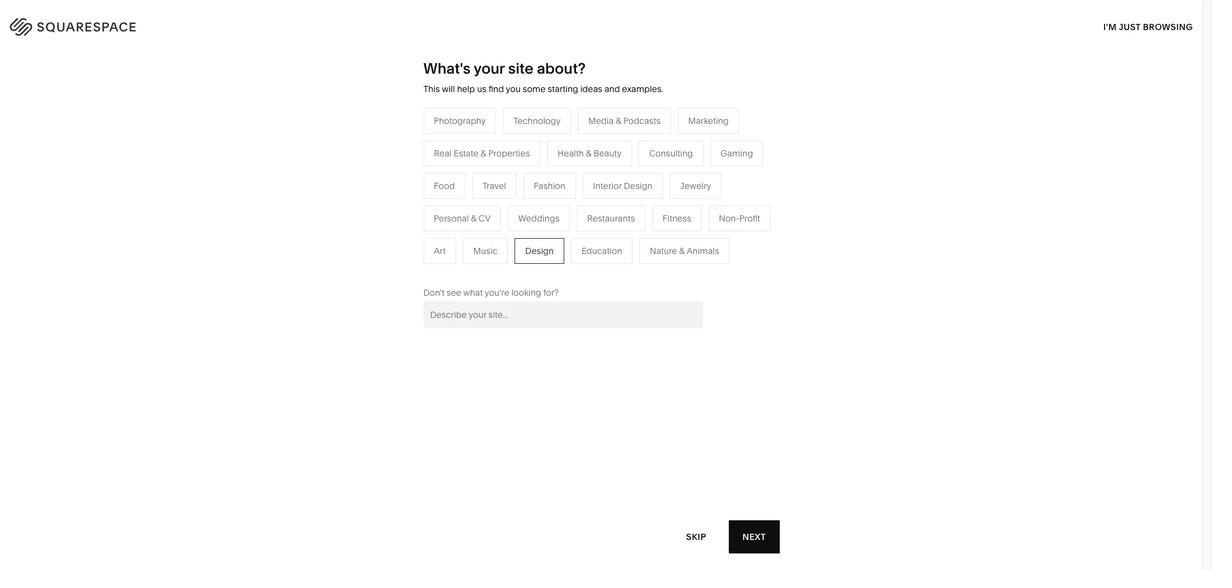 Task type: vqa. For each thing, say whether or not it's contained in the screenshot.
Fitness
yes



Task type: locate. For each thing, give the bounding box(es) containing it.
podcasts
[[624, 115, 661, 126], [493, 208, 530, 219]]

1 horizontal spatial media & podcasts
[[589, 115, 661, 126]]

non-profit
[[719, 213, 761, 224]]

1 horizontal spatial restaurants
[[588, 213, 635, 224]]

0 horizontal spatial real
[[434, 148, 452, 159]]

properties up travel "option"
[[489, 148, 530, 159]]

1 vertical spatial media & podcasts
[[458, 208, 530, 219]]

nature down home
[[588, 189, 615, 200]]

what
[[463, 287, 483, 298]]

restaurants
[[458, 189, 506, 200], [588, 213, 635, 224]]

1 vertical spatial real
[[458, 263, 476, 274]]

1 horizontal spatial weddings
[[519, 213, 560, 224]]

Weddings radio
[[508, 206, 570, 231]]

1 vertical spatial design
[[525, 246, 554, 257]]

0 horizontal spatial animals
[[624, 189, 657, 200]]

media inside option
[[589, 115, 614, 126]]

fitness down 'interior'
[[588, 208, 616, 219]]

0 horizontal spatial podcasts
[[493, 208, 530, 219]]

Music radio
[[463, 238, 508, 264]]

0 vertical spatial nature
[[588, 189, 615, 200]]

1 horizontal spatial real
[[458, 263, 476, 274]]

0 vertical spatial estate
[[454, 148, 479, 159]]

0 vertical spatial real
[[434, 148, 452, 159]]

podcasts right 'cv'
[[493, 208, 530, 219]]

0 horizontal spatial weddings
[[458, 244, 499, 255]]

0 vertical spatial non-
[[719, 213, 740, 224]]

animals
[[624, 189, 657, 200], [687, 246, 720, 257]]

design
[[624, 180, 653, 192], [525, 246, 554, 257]]

weddings up design option
[[519, 213, 560, 224]]

estate
[[454, 148, 479, 159], [478, 263, 503, 274]]

squarespace logo link
[[25, 15, 257, 34]]

weddings
[[519, 213, 560, 224], [458, 244, 499, 255]]

art
[[434, 246, 446, 257]]

animals down decor
[[624, 189, 657, 200]]

media up beauty
[[589, 115, 614, 126]]

looking
[[512, 287, 542, 298]]

Don't see what you're looking for? field
[[424, 302, 703, 329]]

travel down real estate & properties option
[[458, 171, 482, 182]]

estate down music
[[478, 263, 503, 274]]

1 horizontal spatial media
[[589, 115, 614, 126]]

gaming
[[721, 148, 753, 159]]

ideas
[[581, 84, 603, 95]]

Nature & Animals radio
[[640, 238, 730, 264]]

don't see what you're looking for?
[[424, 287, 559, 298]]

Gaming radio
[[711, 141, 764, 166]]

see
[[447, 287, 462, 298]]

1 vertical spatial nature & animals
[[650, 246, 720, 257]]

podcasts inside option
[[624, 115, 661, 126]]

real
[[434, 148, 452, 159], [458, 263, 476, 274]]

0 horizontal spatial restaurants
[[458, 189, 506, 200]]

podcasts down examples.
[[624, 115, 661, 126]]

nature & animals down fitness radio
[[650, 246, 720, 257]]

0 vertical spatial media & podcasts
[[589, 115, 661, 126]]

non-
[[719, 213, 740, 224], [385, 226, 406, 237]]

1 vertical spatial nature
[[650, 246, 677, 257]]

media
[[589, 115, 614, 126], [458, 208, 483, 219]]

non- down jewelry radio
[[719, 213, 740, 224]]

and
[[605, 84, 620, 95]]

photography
[[434, 115, 486, 126]]

site
[[508, 60, 534, 77]]

0 horizontal spatial design
[[525, 246, 554, 257]]

1 vertical spatial non-
[[385, 226, 406, 237]]

1 vertical spatial podcasts
[[493, 208, 530, 219]]

profits
[[406, 226, 431, 237]]

degraw element
[[435, 420, 768, 571]]

Travel radio
[[472, 173, 517, 199]]

0 vertical spatial design
[[624, 180, 653, 192]]

nature inside option
[[650, 246, 677, 257]]

real estate & properties up travel link
[[434, 148, 530, 159]]

0 vertical spatial properties
[[489, 148, 530, 159]]

restaurants down nature & animals link
[[588, 213, 635, 224]]

0 vertical spatial weddings
[[519, 213, 560, 224]]

fitness up nature & animals option
[[663, 213, 692, 224]]

squarespace logo image
[[25, 15, 161, 34]]

music
[[474, 246, 498, 257]]

Fashion radio
[[524, 173, 576, 199]]

properties up the looking
[[513, 263, 554, 274]]

travel up media & podcasts link
[[483, 180, 506, 192]]

restaurants down travel link
[[458, 189, 506, 200]]

1 vertical spatial restaurants
[[588, 213, 635, 224]]

0 vertical spatial media
[[589, 115, 614, 126]]

media up events
[[458, 208, 483, 219]]

personal & cv
[[434, 213, 491, 224]]

animals down fitness radio
[[687, 246, 720, 257]]

fitness inside radio
[[663, 213, 692, 224]]

beauty
[[594, 148, 622, 159]]

fitness link
[[588, 208, 629, 219]]

0 vertical spatial real estate & properties
[[434, 148, 530, 159]]

weddings inside option
[[519, 213, 560, 224]]

media & podcasts
[[589, 115, 661, 126], [458, 208, 530, 219]]

0 horizontal spatial media
[[458, 208, 483, 219]]

1 horizontal spatial fitness
[[663, 213, 692, 224]]

1 vertical spatial animals
[[687, 246, 720, 257]]

nature & animals down home & decor link
[[588, 189, 657, 200]]

i'm just browsing
[[1104, 21, 1194, 32]]

real up food option
[[434, 148, 452, 159]]

fashion
[[534, 180, 566, 192]]

1 vertical spatial weddings
[[458, 244, 499, 255]]

0 vertical spatial restaurants
[[458, 189, 506, 200]]

find
[[489, 84, 504, 95]]

Fitness radio
[[652, 206, 702, 231]]

0 vertical spatial animals
[[624, 189, 657, 200]]

1 horizontal spatial travel
[[483, 180, 506, 192]]

Art radio
[[424, 238, 456, 264]]

media & podcasts down restaurants link
[[458, 208, 530, 219]]

travel
[[458, 171, 482, 182], [483, 180, 506, 192]]

0 horizontal spatial nature
[[588, 189, 615, 200]]

media & podcasts down the and
[[589, 115, 661, 126]]

real estate & properties
[[434, 148, 530, 159], [458, 263, 554, 274]]

&
[[616, 115, 622, 126], [481, 148, 486, 159], [586, 148, 592, 159], [614, 171, 620, 182], [617, 189, 623, 200], [485, 208, 491, 219], [471, 213, 477, 224], [378, 226, 383, 237], [680, 246, 685, 257], [505, 263, 510, 274]]

nature down fitness radio
[[650, 246, 677, 257]]

1 vertical spatial real estate & properties
[[458, 263, 554, 274]]

1 horizontal spatial animals
[[687, 246, 720, 257]]

nature & animals
[[588, 189, 657, 200], [650, 246, 720, 257]]

0 vertical spatial podcasts
[[624, 115, 661, 126]]

Media & Podcasts radio
[[578, 108, 671, 134]]

fitness
[[588, 208, 616, 219], [663, 213, 692, 224]]

about?
[[537, 60, 586, 77]]

log             in link
[[1157, 19, 1188, 30]]

real up what
[[458, 263, 476, 274]]

nature
[[588, 189, 615, 200], [650, 246, 677, 257]]

Non-Profit radio
[[709, 206, 771, 231]]

0 horizontal spatial non-
[[385, 226, 406, 237]]

non- right community
[[385, 226, 406, 237]]

1 vertical spatial media
[[458, 208, 483, 219]]

weddings link
[[458, 244, 512, 255]]

estate up travel link
[[454, 148, 479, 159]]

real estate & properties inside option
[[434, 148, 530, 159]]

jewelry
[[680, 180, 712, 192]]

1 horizontal spatial nature
[[650, 246, 677, 257]]

properties inside option
[[489, 148, 530, 159]]

us
[[477, 84, 487, 95]]

real estate & properties up 'you're'
[[458, 263, 554, 274]]

1 horizontal spatial podcasts
[[624, 115, 661, 126]]

1 horizontal spatial non-
[[719, 213, 740, 224]]

properties
[[489, 148, 530, 159], [513, 263, 554, 274]]

weddings down 'events' link
[[458, 244, 499, 255]]

marketing
[[689, 115, 729, 126]]



Task type: describe. For each thing, give the bounding box(es) containing it.
you
[[506, 84, 521, 95]]

i'm just browsing link
[[1104, 10, 1194, 44]]

personal
[[434, 213, 469, 224]]

browsing
[[1144, 21, 1194, 32]]

examples.
[[622, 84, 664, 95]]

Interior Design radio
[[583, 173, 663, 199]]

events link
[[458, 226, 497, 237]]

skip button
[[673, 521, 720, 554]]

next button
[[729, 521, 780, 554]]

interior
[[593, 180, 622, 192]]

degraw image
[[435, 420, 768, 571]]

estate inside option
[[454, 148, 479, 159]]

real inside option
[[434, 148, 452, 159]]

1 vertical spatial properties
[[513, 263, 554, 274]]

starting
[[548, 84, 579, 95]]

for?
[[544, 287, 559, 298]]

Education radio
[[571, 238, 633, 264]]

don't
[[424, 287, 445, 298]]

Real Estate & Properties radio
[[424, 141, 541, 166]]

Technology radio
[[503, 108, 571, 134]]

& inside radio
[[586, 148, 592, 159]]

1 horizontal spatial design
[[624, 180, 653, 192]]

community
[[328, 226, 375, 237]]

you're
[[485, 287, 510, 298]]

media & podcasts link
[[458, 208, 543, 219]]

in
[[1178, 19, 1188, 30]]

Health & Beauty radio
[[547, 141, 632, 166]]

home & decor link
[[588, 171, 659, 182]]

0 horizontal spatial travel
[[458, 171, 482, 182]]

just
[[1119, 21, 1141, 32]]

i'm
[[1104, 21, 1117, 32]]

what's your site about? this will help us find you some starting ideas and examples.
[[424, 60, 664, 95]]

real estate & properties link
[[458, 263, 566, 274]]

technology
[[514, 115, 561, 126]]

education
[[582, 246, 623, 257]]

nature & animals link
[[588, 189, 669, 200]]

restaurants inside radio
[[588, 213, 635, 224]]

animals inside option
[[687, 246, 720, 257]]

Food radio
[[424, 173, 465, 199]]

your
[[474, 60, 505, 77]]

will
[[442, 84, 455, 95]]

Consulting radio
[[639, 141, 704, 166]]

Personal & CV radio
[[424, 206, 501, 231]]

community & non-profits
[[328, 226, 431, 237]]

log
[[1157, 19, 1176, 30]]

health & beauty
[[558, 148, 622, 159]]

skip
[[687, 532, 707, 543]]

community & non-profits link
[[328, 226, 443, 237]]

non- inside radio
[[719, 213, 740, 224]]

media & podcasts inside option
[[589, 115, 661, 126]]

this
[[424, 84, 440, 95]]

home
[[588, 171, 612, 182]]

consulting
[[650, 148, 693, 159]]

Jewelry radio
[[670, 173, 722, 199]]

0 horizontal spatial media & podcasts
[[458, 208, 530, 219]]

log             in
[[1157, 19, 1188, 30]]

0 vertical spatial nature & animals
[[588, 189, 657, 200]]

food
[[434, 180, 455, 192]]

travel inside "option"
[[483, 180, 506, 192]]

profit
[[740, 213, 761, 224]]

1 vertical spatial estate
[[478, 263, 503, 274]]

nature & animals inside option
[[650, 246, 720, 257]]

help
[[457, 84, 475, 95]]

0 horizontal spatial fitness
[[588, 208, 616, 219]]

Design radio
[[515, 238, 565, 264]]

next
[[743, 532, 766, 543]]

Photography radio
[[424, 108, 496, 134]]

events
[[458, 226, 485, 237]]

home & decor
[[588, 171, 647, 182]]

Restaurants radio
[[577, 206, 646, 231]]

Marketing radio
[[678, 108, 740, 134]]

& inside option
[[481, 148, 486, 159]]

some
[[523, 84, 546, 95]]

health
[[558, 148, 584, 159]]

cv
[[479, 213, 491, 224]]

decor
[[622, 171, 647, 182]]

what's
[[424, 60, 471, 77]]

travel link
[[458, 171, 494, 182]]

interior design
[[593, 180, 653, 192]]

restaurants link
[[458, 189, 518, 200]]



